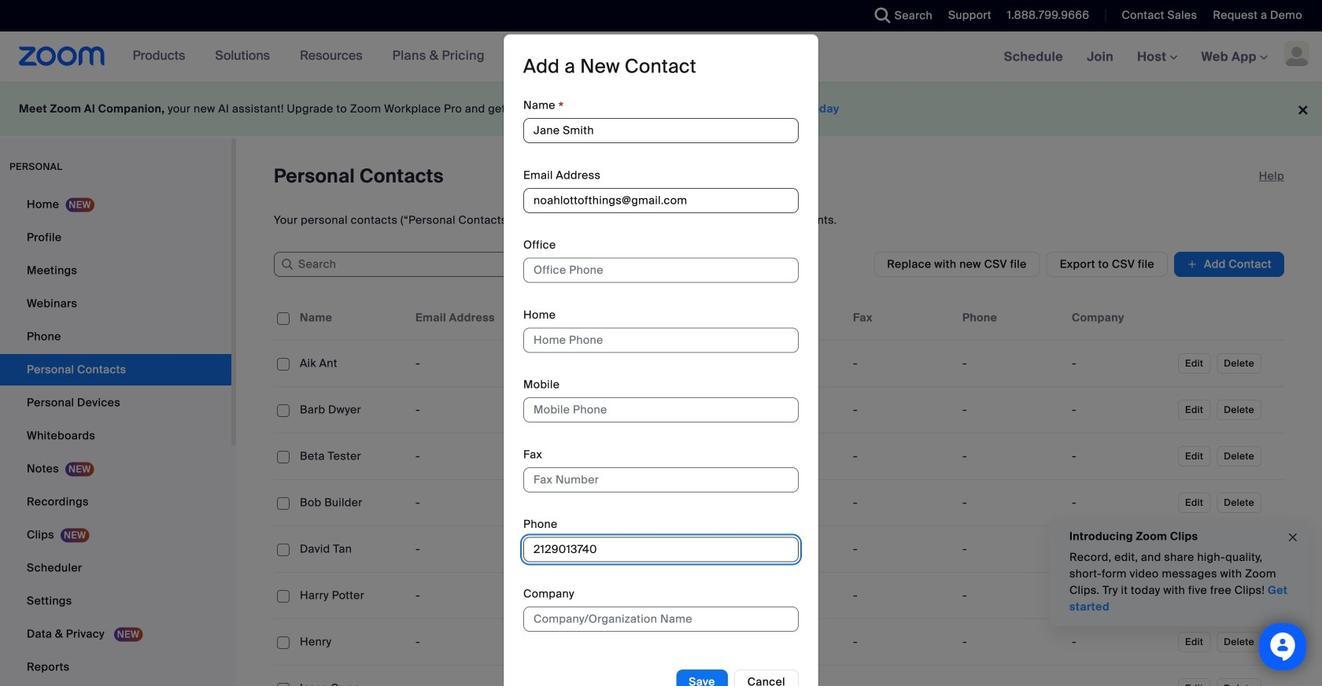 Task type: locate. For each thing, give the bounding box(es) containing it.
Company/Organization Name text field
[[523, 607, 799, 632]]

Search Contacts Input text field
[[274, 252, 510, 277]]

application
[[274, 296, 1285, 686]]

banner
[[0, 31, 1323, 83]]

dialog
[[504, 34, 819, 686]]

footer
[[0, 82, 1323, 136]]

Home Phone text field
[[523, 328, 799, 353]]

Fax Number text field
[[523, 467, 799, 493]]

cell
[[294, 348, 409, 379], [409, 348, 519, 379], [519, 348, 628, 379], [628, 348, 738, 379], [738, 348, 847, 379], [847, 348, 956, 379], [956, 348, 1066, 379], [1066, 348, 1175, 379], [294, 394, 409, 426], [409, 394, 519, 426], [519, 394, 628, 426], [628, 394, 738, 426], [738, 394, 847, 426], [847, 394, 956, 426], [956, 394, 1066, 426], [1066, 394, 1175, 426], [294, 441, 409, 472], [409, 441, 519, 472], [519, 441, 628, 472], [628, 441, 738, 472], [738, 441, 847, 472], [847, 441, 956, 472], [956, 441, 1066, 472], [1066, 441, 1175, 472], [294, 487, 409, 519], [409, 487, 519, 519], [519, 487, 628, 519], [628, 487, 738, 519], [738, 487, 847, 519], [847, 487, 956, 519], [956, 487, 1066, 519], [1066, 487, 1175, 519], [294, 534, 409, 565], [409, 534, 519, 565], [519, 534, 628, 565], [628, 534, 738, 565], [738, 534, 847, 565], [847, 534, 956, 565], [956, 534, 1066, 565], [1066, 534, 1175, 565], [294, 580, 409, 612], [409, 580, 519, 612], [519, 580, 628, 612], [628, 580, 738, 612], [738, 580, 847, 612], [847, 580, 956, 612], [956, 580, 1066, 612], [1066, 580, 1175, 612], [294, 627, 409, 658], [409, 627, 519, 658], [519, 627, 628, 658], [628, 627, 738, 658], [738, 627, 847, 658], [847, 627, 956, 658], [956, 627, 1066, 658], [1066, 627, 1175, 658], [519, 666, 628, 686], [847, 666, 956, 686], [956, 666, 1066, 686], [1066, 666, 1175, 686], [294, 673, 409, 686], [409, 673, 519, 686], [628, 673, 738, 686], [738, 673, 847, 686]]

heading
[[523, 54, 697, 79]]



Task type: vqa. For each thing, say whether or not it's contained in the screenshot.
The Tabs Of Recording tab list
no



Task type: describe. For each thing, give the bounding box(es) containing it.
close image
[[1287, 529, 1300, 547]]

add image
[[1187, 257, 1198, 272]]

personal menu menu
[[0, 189, 231, 685]]

meetings navigation
[[992, 31, 1323, 83]]

First and Last Name text field
[[523, 118, 799, 143]]

Main Number text field
[[523, 537, 799, 562]]

Email text field
[[523, 188, 799, 213]]

Mobile Phone text field
[[523, 398, 799, 423]]

Office Phone text field
[[523, 258, 799, 283]]

product information navigation
[[105, 31, 497, 82]]



